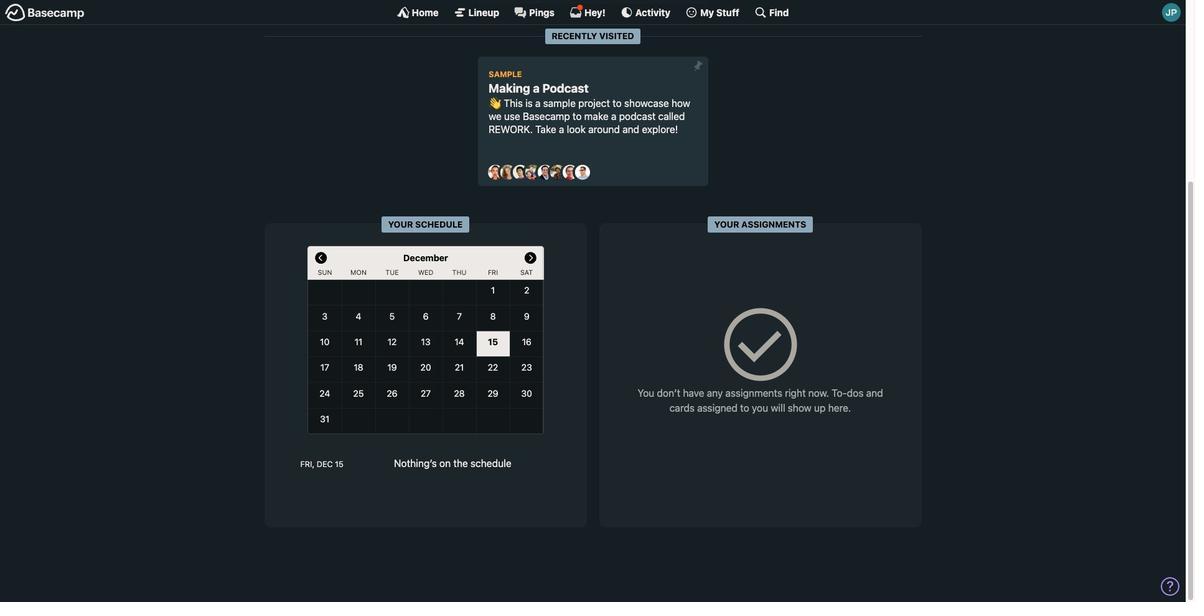 Task type: vqa. For each thing, say whether or not it's contained in the screenshot.
'thu'
yes



Task type: locate. For each thing, give the bounding box(es) containing it.
visited
[[600, 30, 634, 41]]

0 horizontal spatial to
[[573, 111, 582, 122]]

to up the look in the left top of the page
[[573, 111, 582, 122]]

hey!
[[585, 7, 606, 18]]

2 vertical spatial to
[[740, 403, 750, 414]]

dec
[[317, 460, 333, 469]]

home link
[[397, 6, 439, 19]]

1 vertical spatial to
[[573, 111, 582, 122]]

assignments
[[726, 388, 783, 399]]

jared davis image
[[513, 165, 528, 180]]

right
[[785, 388, 806, 399]]

1 horizontal spatial to
[[613, 98, 622, 109]]

this
[[504, 98, 523, 109]]

schedule
[[415, 219, 463, 230]]

here.
[[829, 403, 851, 414]]

a
[[533, 81, 540, 95], [535, 98, 541, 109], [611, 111, 617, 122], [559, 124, 564, 135]]

0 horizontal spatial your
[[388, 219, 413, 230]]

main element
[[0, 0, 1186, 25]]

annie bryan image
[[488, 165, 503, 180]]

called
[[658, 111, 685, 122]]

to‑dos
[[832, 388, 864, 399]]

1 vertical spatial and
[[867, 388, 883, 399]]

0 vertical spatial and
[[623, 124, 640, 135]]

my stuff button
[[686, 6, 740, 19]]

wed
[[418, 268, 433, 276]]

home
[[412, 7, 439, 18]]

1 horizontal spatial your
[[715, 219, 740, 230]]

nothing's on the schedule
[[394, 458, 512, 469]]

making
[[489, 81, 530, 95]]

the
[[454, 458, 468, 469]]

a right making
[[533, 81, 540, 95]]

cards
[[670, 403, 695, 414]]

lineup
[[469, 7, 499, 18]]

to right project
[[613, 98, 622, 109]]

don't
[[657, 388, 681, 399]]

1 horizontal spatial and
[[867, 388, 883, 399]]

sun
[[318, 268, 332, 276]]

2 horizontal spatial to
[[740, 403, 750, 414]]

and down podcast at the top right
[[623, 124, 640, 135]]

take
[[536, 124, 556, 135]]

2 your from the left
[[715, 219, 740, 230]]

and right to‑dos
[[867, 388, 883, 399]]

to left you
[[740, 403, 750, 414]]

👋
[[489, 98, 501, 109]]

and inside the you don't have any assignments right now. to‑dos and cards assigned to you will show up here.
[[867, 388, 883, 399]]

a right is
[[535, 98, 541, 109]]

your for your schedule
[[388, 219, 413, 230]]

you don't have any assignments right now. to‑dos and cards assigned to you will show up here.
[[638, 388, 883, 414]]

recently
[[552, 30, 597, 41]]

your left schedule at top left
[[388, 219, 413, 230]]

rework.
[[489, 124, 533, 135]]

pings button
[[514, 6, 555, 19]]

fri,
[[300, 460, 315, 469]]

explore!
[[642, 124, 678, 135]]

up
[[814, 403, 826, 414]]

None submit
[[688, 56, 708, 76]]

to inside the you don't have any assignments right now. to‑dos and cards assigned to you will show up here.
[[740, 403, 750, 414]]

1 your from the left
[[388, 219, 413, 230]]

and
[[623, 124, 640, 135], [867, 388, 883, 399]]

sample
[[489, 70, 522, 79]]

activity link
[[621, 6, 671, 19]]

sat
[[520, 268, 533, 276]]

your
[[388, 219, 413, 230], [715, 219, 740, 230]]

0 horizontal spatial and
[[623, 124, 640, 135]]

your left assignments
[[715, 219, 740, 230]]

to
[[613, 98, 622, 109], [573, 111, 582, 122], [740, 403, 750, 414]]



Task type: describe. For each thing, give the bounding box(es) containing it.
stuff
[[717, 7, 740, 18]]

tue
[[385, 268, 399, 276]]

now.
[[809, 388, 829, 399]]

thu
[[452, 268, 466, 276]]

use
[[504, 111, 520, 122]]

how
[[672, 98, 690, 109]]

activity
[[636, 7, 671, 18]]

and inside sample making a podcast 👋 this is a sample project to showcase how we use basecamp to make a podcast called rework. take a look around and explore!
[[623, 124, 640, 135]]

your schedule
[[388, 219, 463, 230]]

nothing's
[[394, 458, 437, 469]]

steve marsh image
[[563, 165, 578, 180]]

sample
[[543, 98, 576, 109]]

nicole katz image
[[550, 165, 565, 180]]

josh fiske image
[[538, 165, 553, 180]]

you
[[638, 388, 655, 399]]

james peterson image
[[1163, 3, 1181, 22]]

victor cooper image
[[575, 165, 590, 180]]

schedule
[[471, 458, 512, 469]]

your assignments
[[715, 219, 807, 230]]

jennifer young image
[[525, 165, 540, 180]]

switch accounts image
[[5, 3, 85, 22]]

15
[[335, 460, 344, 469]]

hey! button
[[570, 4, 606, 19]]

recently visited
[[552, 30, 634, 41]]

a left the look in the left top of the page
[[559, 124, 564, 135]]

showcase
[[624, 98, 669, 109]]

any
[[707, 388, 723, 399]]

0 vertical spatial to
[[613, 98, 622, 109]]

assigned
[[697, 403, 738, 414]]

around
[[589, 124, 620, 135]]

assignments
[[742, 219, 807, 230]]

sample making a podcast 👋 this is a sample project to showcase how we use basecamp to make a podcast called rework. take a look around and explore!
[[489, 70, 690, 135]]

pings
[[529, 7, 555, 18]]

cheryl walters image
[[500, 165, 515, 180]]

my
[[701, 7, 714, 18]]

podcast
[[543, 81, 589, 95]]

lineup link
[[454, 6, 499, 19]]

make
[[585, 111, 609, 122]]

find
[[770, 7, 789, 18]]

project
[[579, 98, 610, 109]]

fri, dec 15
[[300, 460, 344, 469]]

is
[[526, 98, 533, 109]]

mon
[[350, 268, 366, 276]]

december
[[403, 253, 448, 263]]

basecamp
[[523, 111, 570, 122]]

we
[[489, 111, 502, 122]]

will
[[771, 403, 786, 414]]

show
[[788, 403, 812, 414]]

on
[[440, 458, 451, 469]]

you
[[752, 403, 768, 414]]

look
[[567, 124, 586, 135]]

my stuff
[[701, 7, 740, 18]]

have
[[683, 388, 705, 399]]

fri
[[488, 268, 498, 276]]

your for your assignments
[[715, 219, 740, 230]]

find button
[[755, 6, 789, 19]]

podcast
[[619, 111, 656, 122]]

a up around
[[611, 111, 617, 122]]



